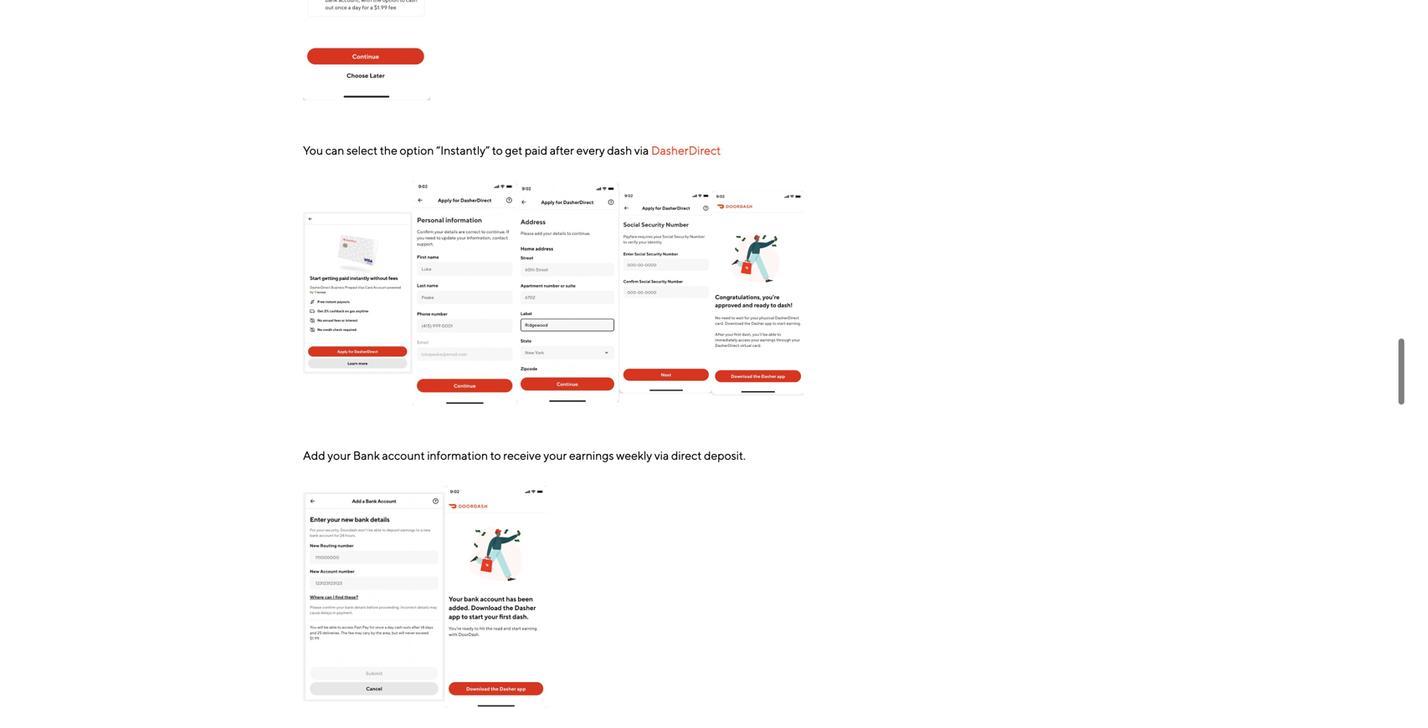 Task type: vqa. For each thing, say whether or not it's contained in the screenshot.
dash
yes



Task type: locate. For each thing, give the bounding box(es) containing it.
"instantly"
[[436, 144, 490, 157]]

1 vertical spatial via
[[654, 449, 669, 463]]

0 vertical spatial to
[[492, 144, 503, 157]]

your right receive
[[543, 449, 567, 463]]

to left receive
[[490, 449, 501, 463]]

to
[[492, 144, 503, 157], [490, 449, 501, 463]]

option
[[400, 144, 434, 157]]

0 horizontal spatial your
[[327, 449, 351, 463]]

1 horizontal spatial via
[[654, 449, 669, 463]]

to left get at the top
[[492, 144, 503, 157]]

via right dash
[[634, 144, 649, 157]]

via left direct
[[654, 449, 669, 463]]

select
[[347, 144, 378, 157]]

1 vertical spatial to
[[490, 449, 501, 463]]

dash
[[607, 144, 632, 157]]

your right add
[[327, 449, 351, 463]]

dasherdirect
[[651, 144, 721, 157]]

every
[[576, 144, 605, 157]]

account
[[382, 449, 425, 463]]

0 horizontal spatial via
[[634, 144, 649, 157]]

the
[[380, 144, 397, 157]]

1 horizontal spatial your
[[543, 449, 567, 463]]

get
[[505, 144, 523, 157]]

0 vertical spatial via
[[634, 144, 649, 157]]

paid
[[525, 144, 548, 157]]

2 your from the left
[[543, 449, 567, 463]]

can
[[325, 144, 344, 157]]

earnings
[[569, 449, 614, 463]]

receive
[[503, 449, 541, 463]]

bank
[[353, 449, 380, 463]]

your
[[327, 449, 351, 463], [543, 449, 567, 463]]

via
[[634, 144, 649, 157], [654, 449, 669, 463]]



Task type: describe. For each thing, give the bounding box(es) containing it.
weekly
[[616, 449, 652, 463]]

after
[[550, 144, 574, 157]]

you can select the option "instantly" to get paid after every dash via dasherdirect
[[303, 144, 721, 157]]

dasherdirect link
[[651, 144, 721, 157]]

deposit.
[[704, 449, 746, 463]]

you
[[303, 144, 323, 157]]

information
[[427, 449, 488, 463]]

add
[[303, 449, 325, 463]]

direct
[[671, 449, 702, 463]]

1 your from the left
[[327, 449, 351, 463]]

add your bank account information to receive your earnings weekly via direct deposit.
[[303, 449, 746, 463]]



